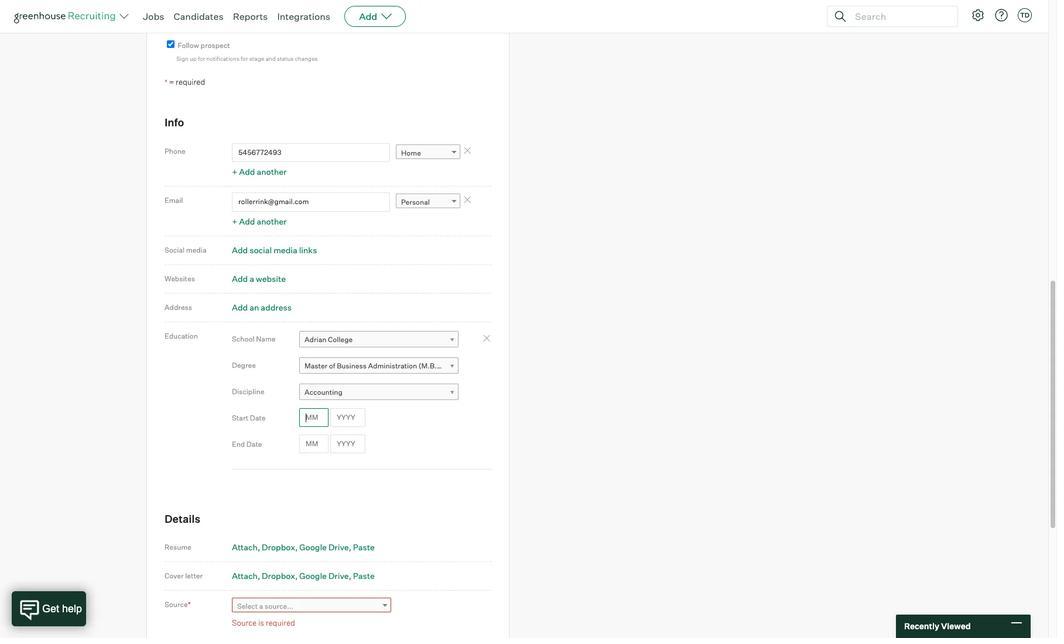 Task type: locate. For each thing, give the bounding box(es) containing it.
0 vertical spatial drive
[[328, 543, 349, 553]]

required down the source...
[[266, 619, 295, 629]]

degree
[[232, 361, 256, 370]]

0 vertical spatial attach dropbox google drive paste
[[232, 543, 375, 553]]

1 + add another from the top
[[232, 167, 287, 177]]

0 vertical spatial another
[[257, 167, 287, 177]]

1 vertical spatial a
[[259, 603, 263, 612]]

attach link for resume
[[232, 543, 260, 553]]

add a website
[[232, 274, 286, 284]]

attach
[[232, 543, 258, 553], [232, 572, 258, 582]]

school
[[232, 335, 255, 344]]

+
[[232, 167, 237, 177], [232, 216, 237, 226]]

another for phone
[[257, 167, 287, 177]]

2 + add another from the top
[[232, 216, 287, 226]]

media
[[274, 245, 297, 255], [186, 246, 206, 255]]

select a source... link
[[232, 599, 391, 616]]

greenhouse recruiting image
[[14, 9, 119, 23]]

add
[[359, 11, 377, 22], [239, 167, 255, 177], [239, 216, 255, 226], [232, 245, 248, 255], [232, 274, 248, 284], [232, 303, 248, 312]]

None text field
[[232, 143, 390, 162], [232, 193, 390, 212], [232, 143, 390, 162], [232, 193, 390, 212]]

0 vertical spatial a
[[250, 274, 254, 284]]

0 vertical spatial dropbox link
[[262, 543, 298, 553]]

2 attach from the top
[[232, 572, 258, 582]]

2 dropbox from the top
[[262, 572, 295, 582]]

1 + from the top
[[232, 167, 237, 177]]

for left the stage
[[241, 55, 248, 62]]

a left website
[[250, 274, 254, 284]]

0 horizontal spatial for
[[198, 55, 205, 62]]

required
[[176, 77, 205, 87], [266, 619, 295, 629]]

media right the social
[[186, 246, 206, 255]]

paste link for resume
[[353, 543, 375, 553]]

1 attach from the top
[[232, 543, 258, 553]]

attach link
[[232, 543, 260, 553], [232, 572, 260, 582]]

add inside popup button
[[359, 11, 377, 22]]

0 vertical spatial dropbox
[[262, 543, 295, 553]]

1 paste link from the top
[[353, 543, 375, 553]]

status
[[277, 55, 294, 62]]

date right "start"
[[250, 414, 266, 423]]

0 vertical spatial + add another link
[[232, 167, 287, 177]]

for right up
[[198, 55, 205, 62]]

1 vertical spatial + add another
[[232, 216, 287, 226]]

1 horizontal spatial a
[[259, 603, 263, 612]]

google drive link for cover letter
[[299, 572, 351, 582]]

0 vertical spatial *
[[165, 78, 167, 87]]

source *
[[165, 601, 191, 610]]

select a source...
[[237, 603, 294, 612]]

another
[[257, 167, 287, 177], [257, 216, 287, 226]]

0 vertical spatial +
[[232, 167, 237, 177]]

attach link for cover letter
[[232, 572, 260, 582]]

an
[[250, 303, 259, 312]]

1 drive from the top
[[328, 543, 349, 553]]

+ add another link
[[232, 167, 287, 177], [232, 216, 287, 226]]

MM text field
[[299, 435, 329, 454]]

0 vertical spatial paste
[[353, 543, 375, 553]]

1 vertical spatial paste
[[353, 572, 375, 582]]

2 paste from the top
[[353, 572, 375, 582]]

2 another from the top
[[257, 216, 287, 226]]

0 horizontal spatial source
[[165, 601, 188, 610]]

required for source is required
[[266, 619, 295, 629]]

2
[[179, 9, 183, 19]]

required right =
[[176, 77, 205, 87]]

1 another from the top
[[257, 167, 287, 177]]

add for add a website
[[232, 274, 248, 284]]

2 + add another link from the top
[[232, 216, 287, 226]]

up
[[190, 55, 197, 62]]

dropbox link for resume
[[262, 543, 298, 553]]

recently
[[904, 622, 939, 632]]

dropbox link
[[262, 543, 298, 553], [262, 572, 298, 582]]

jobs link
[[143, 11, 164, 22]]

MM text field
[[299, 409, 329, 428]]

date for start date
[[250, 414, 266, 423]]

and
[[266, 55, 276, 62]]

1 vertical spatial dropbox
[[262, 572, 295, 582]]

2 attach link from the top
[[232, 572, 260, 582]]

1 vertical spatial + add another link
[[232, 216, 287, 226]]

experience
[[206, 9, 245, 19]]

0 horizontal spatial a
[[250, 274, 254, 284]]

add button
[[344, 6, 406, 27]]

media left links
[[274, 245, 297, 255]]

1 google drive link from the top
[[299, 543, 351, 553]]

google drive link for resume
[[299, 543, 351, 553]]

email
[[165, 196, 183, 205]]

1 vertical spatial google drive link
[[299, 572, 351, 582]]

0 vertical spatial google drive link
[[299, 543, 351, 553]]

source left is
[[232, 619, 257, 629]]

business
[[337, 362, 367, 370]]

1 vertical spatial drive
[[328, 572, 349, 582]]

home link
[[396, 145, 460, 162]]

None text field
[[249, 7, 260, 26]]

follow prospect
[[178, 41, 230, 50]]

1 vertical spatial +
[[232, 216, 237, 226]]

1 vertical spatial attach link
[[232, 572, 260, 582]]

1 + add another link from the top
[[232, 167, 287, 177]]

attach dropbox google drive paste
[[232, 543, 375, 553], [232, 572, 375, 582]]

paste
[[353, 543, 375, 553], [353, 572, 375, 582]]

dropbox
[[262, 543, 295, 553], [262, 572, 295, 582]]

0 vertical spatial + add another
[[232, 167, 287, 177]]

2 paste link from the top
[[353, 572, 375, 582]]

a for add
[[250, 274, 254, 284]]

date
[[250, 414, 266, 423], [246, 440, 262, 449]]

google drive link
[[299, 543, 351, 553], [299, 572, 351, 582]]

resume
[[165, 544, 191, 552]]

dropbox for cover letter
[[262, 572, 295, 582]]

2 google drive link from the top
[[299, 572, 351, 582]]

1 vertical spatial *
[[188, 601, 191, 610]]

paste for cover letter
[[353, 572, 375, 582]]

social media
[[165, 246, 206, 255]]

adrian college
[[305, 335, 353, 344]]

1 vertical spatial dropbox link
[[262, 572, 298, 582]]

of
[[329, 362, 335, 370]]

1 google from the top
[[299, 543, 327, 553]]

details
[[165, 513, 200, 526]]

1 vertical spatial required
[[266, 619, 295, 629]]

education
[[165, 332, 198, 341]]

0 vertical spatial paste link
[[353, 543, 375, 553]]

Follow prospect checkbox
[[167, 40, 175, 48]]

1 vertical spatial another
[[257, 216, 287, 226]]

source for source is required
[[232, 619, 257, 629]]

1 attach link from the top
[[232, 543, 260, 553]]

google for cover letter
[[299, 572, 327, 582]]

1 dropbox link from the top
[[262, 543, 298, 553]]

drive
[[328, 543, 349, 553], [328, 572, 349, 582]]

paste link
[[353, 543, 375, 553], [353, 572, 375, 582]]

date right end
[[246, 440, 262, 449]]

2 google from the top
[[299, 572, 327, 582]]

0 vertical spatial attach
[[232, 543, 258, 553]]

google
[[299, 543, 327, 553], [299, 572, 327, 582]]

0 vertical spatial source
[[165, 601, 188, 610]]

address
[[165, 303, 192, 312]]

1 vertical spatial attach dropbox google drive paste
[[232, 572, 375, 582]]

personal link
[[396, 194, 460, 211]]

social
[[165, 246, 185, 255]]

+ add another
[[232, 167, 287, 177], [232, 216, 287, 226]]

*
[[165, 78, 167, 87], [188, 601, 191, 610]]

1 vertical spatial date
[[246, 440, 262, 449]]

master of business administration (m.b.a.) link
[[299, 358, 459, 374]]

1 vertical spatial attach
[[232, 572, 258, 582]]

0 vertical spatial date
[[250, 414, 266, 423]]

dropbox link for cover letter
[[262, 572, 298, 582]]

add an address link
[[232, 303, 292, 312]]

0 horizontal spatial required
[[176, 77, 205, 87]]

1 vertical spatial source
[[232, 619, 257, 629]]

* down letter
[[188, 601, 191, 610]]

start
[[232, 414, 248, 423]]

1 horizontal spatial required
[[266, 619, 295, 629]]

phone
[[165, 147, 186, 156]]

1 horizontal spatial source
[[232, 619, 257, 629]]

changes
[[295, 55, 318, 62]]

a
[[250, 274, 254, 284], [259, 603, 263, 612]]

0 horizontal spatial media
[[186, 246, 206, 255]]

1 attach dropbox google drive paste from the top
[[232, 543, 375, 553]]

0 vertical spatial required
[[176, 77, 205, 87]]

home
[[401, 149, 421, 158]]

2 drive from the top
[[328, 572, 349, 582]]

+ add another link for email
[[232, 216, 287, 226]]

for
[[198, 55, 205, 62], [241, 55, 248, 62]]

1 vertical spatial paste link
[[353, 572, 375, 582]]

accounting
[[305, 388, 342, 397]]

accounting link
[[299, 384, 459, 401]]

* left =
[[165, 78, 167, 87]]

follow
[[178, 41, 199, 50]]

2 dropbox link from the top
[[262, 572, 298, 582]]

2 attach dropbox google drive paste from the top
[[232, 572, 375, 582]]

1 dropbox from the top
[[262, 543, 295, 553]]

2 + from the top
[[232, 216, 237, 226]]

1 horizontal spatial for
[[241, 55, 248, 62]]

a right select
[[259, 603, 263, 612]]

0 vertical spatial attach link
[[232, 543, 260, 553]]

0 vertical spatial google
[[299, 543, 327, 553]]

cover
[[165, 572, 184, 581]]

attach dropbox google drive paste for cover letter
[[232, 572, 375, 582]]

1 paste from the top
[[353, 543, 375, 553]]

source down cover
[[165, 601, 188, 610]]

social
[[250, 245, 272, 255]]

end
[[232, 440, 245, 449]]

0 horizontal spatial *
[[165, 78, 167, 87]]

1 vertical spatial google
[[299, 572, 327, 582]]



Task type: vqa. For each thing, say whether or not it's contained in the screenshot.
-- Link
no



Task type: describe. For each thing, give the bounding box(es) containing it.
end date
[[232, 440, 262, 449]]

discipline
[[232, 387, 264, 396]]

+ add another link for phone
[[232, 167, 287, 177]]

sign
[[176, 55, 188, 62]]

required for * = required
[[176, 77, 205, 87]]

drive for cover letter
[[328, 572, 349, 582]]

another for email
[[257, 216, 287, 226]]

source for source *
[[165, 601, 188, 610]]

* inside * = required
[[165, 78, 167, 87]]

school name
[[232, 335, 276, 344]]

links
[[299, 245, 317, 255]]

Search text field
[[852, 8, 947, 25]]

dropbox for resume
[[262, 543, 295, 553]]

letter
[[185, 572, 203, 581]]

website
[[256, 274, 286, 284]]

integrations link
[[277, 11, 330, 22]]

td button
[[1018, 8, 1032, 22]]

drive for resume
[[328, 543, 349, 553]]

add an address
[[232, 303, 292, 312]]

administration
[[368, 362, 417, 370]]

viewed
[[941, 622, 971, 632]]

sign up for notifications for stage and status changes
[[176, 55, 318, 62]]

td
[[1020, 11, 1030, 19]]

td button
[[1015, 6, 1034, 25]]

address
[[261, 303, 292, 312]]

jobs
[[143, 11, 164, 22]]

master of business administration (m.b.a.)
[[305, 362, 447, 370]]

select
[[237, 603, 258, 612]]

date for end date
[[246, 440, 262, 449]]

stage
[[249, 55, 264, 62]]

prospect
[[201, 41, 230, 50]]

years
[[185, 9, 204, 19]]

=
[[169, 77, 174, 87]]

start date
[[232, 414, 266, 423]]

YYYY text field
[[330, 435, 365, 454]]

add for add
[[359, 11, 377, 22]]

cover letter
[[165, 572, 203, 581]]

personal
[[401, 198, 430, 207]]

1 horizontal spatial *
[[188, 601, 191, 610]]

candidates link
[[174, 11, 223, 22]]

name
[[256, 335, 276, 344]]

attach for resume
[[232, 543, 258, 553]]

adrian
[[305, 335, 326, 344]]

info
[[165, 116, 184, 129]]

source...
[[265, 603, 294, 612]]

add social media links
[[232, 245, 317, 255]]

candidates
[[174, 11, 223, 22]]

* = required
[[165, 77, 205, 87]]

add for add an address
[[232, 303, 248, 312]]

college
[[328, 335, 353, 344]]

+ for phone
[[232, 167, 237, 177]]

is
[[258, 619, 264, 629]]

adrian college link
[[299, 331, 459, 348]]

google for resume
[[299, 543, 327, 553]]

recently viewed
[[904, 622, 971, 632]]

2 for from the left
[[241, 55, 248, 62]]

master
[[305, 362, 327, 370]]

reports
[[233, 11, 268, 22]]

(m.b.a.)
[[419, 362, 447, 370]]

add a website link
[[232, 274, 286, 284]]

a for select
[[259, 603, 263, 612]]

2 years experience
[[179, 9, 245, 19]]

add social media links link
[[232, 245, 317, 255]]

reports link
[[233, 11, 268, 22]]

integrations
[[277, 11, 330, 22]]

+ add another for phone
[[232, 167, 287, 177]]

websites
[[165, 274, 195, 283]]

1 horizontal spatial media
[[274, 245, 297, 255]]

1 for from the left
[[198, 55, 205, 62]]

add for add social media links
[[232, 245, 248, 255]]

paste link for cover letter
[[353, 572, 375, 582]]

paste for resume
[[353, 543, 375, 553]]

YYYY text field
[[330, 409, 365, 428]]

attach dropbox google drive paste for resume
[[232, 543, 375, 553]]

attach for cover letter
[[232, 572, 258, 582]]

+ add another for email
[[232, 216, 287, 226]]

source is required
[[232, 619, 295, 629]]

configure image
[[971, 8, 985, 22]]

notifications
[[206, 55, 240, 62]]

+ for email
[[232, 216, 237, 226]]



